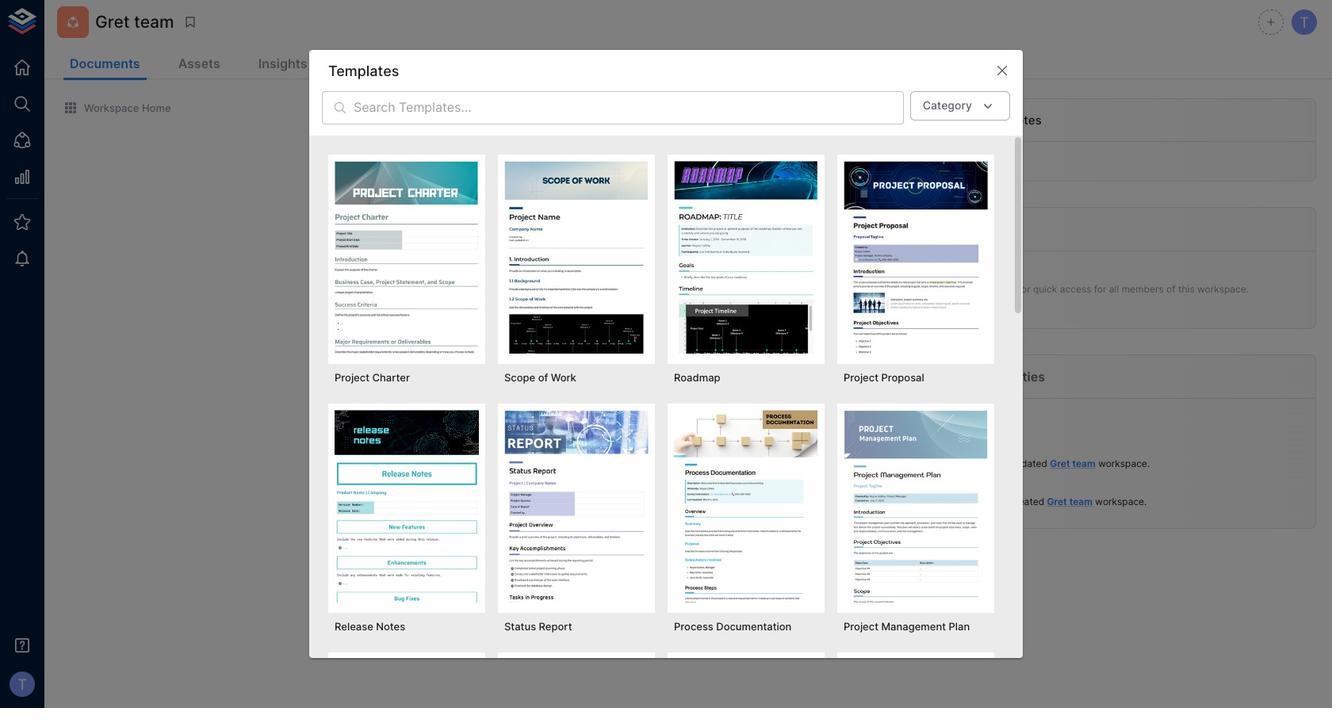 Task type: vqa. For each thing, say whether or not it's contained in the screenshot.
bottom X
no



Task type: describe. For each thing, give the bounding box(es) containing it.
all
[[1110, 283, 1119, 295]]

project for project management plan
[[844, 621, 879, 633]]

09:20 am tara shultz created gret team workspace .
[[956, 484, 1147, 508]]

with
[[525, 378, 544, 390]]

updated
[[1010, 458, 1048, 470]]

pinned items
[[942, 221, 1021, 237]]

0 vertical spatial of
[[1167, 283, 1176, 295]]

pin
[[975, 283, 989, 295]]

proposal
[[882, 371, 925, 384]]

or
[[374, 378, 383, 390]]

plan
[[949, 621, 970, 633]]

gret for updated
[[1050, 458, 1070, 470]]

workspace for workspace notes
[[942, 113, 1005, 128]]

team inside no documents found. create powerful documents, wikis & notes for personal use or invite your team to collaborate with you.
[[435, 378, 457, 390]]

gret team
[[95, 12, 174, 32]]

gret
[[972, 155, 990, 167]]

are
[[938, 155, 952, 167]]

bookmark image
[[183, 15, 197, 29]]

work
[[551, 371, 577, 384]]

workspace for workspace home
[[84, 101, 139, 114]]

release
[[335, 621, 373, 633]]

documents
[[70, 56, 140, 71]]

insights link
[[252, 49, 314, 80]]

process documentation image
[[674, 410, 819, 603]]

of inside templates dialog
[[538, 371, 548, 384]]

. for created
[[1145, 496, 1147, 508]]

gret team link for created
[[1047, 496, 1093, 508]]

process documentation
[[674, 621, 792, 633]]

0 vertical spatial gret
[[95, 12, 130, 32]]

create
[[337, 365, 367, 376]]

to
[[460, 378, 469, 390]]

workspace.
[[1198, 283, 1249, 295]]

your
[[412, 378, 432, 390]]

workspace home link
[[63, 101, 171, 115]]

no
[[408, 345, 424, 360]]

learn
[[442, 403, 469, 416]]

found.
[[494, 345, 531, 360]]

personal
[[544, 365, 583, 376]]

roadmap image
[[674, 161, 819, 354]]

management
[[882, 621, 946, 633]]

items
[[987, 221, 1021, 237]]

more
[[472, 403, 498, 416]]

documents,
[[412, 365, 465, 376]]

powerful
[[370, 365, 410, 376]]

category
[[923, 99, 972, 112]]

status report image
[[504, 410, 649, 603]]

shultz for created
[[978, 496, 1008, 508]]

0 horizontal spatial t button
[[5, 667, 40, 702]]

0 vertical spatial t button
[[1290, 7, 1320, 37]]

use
[[586, 365, 602, 376]]

notes for workspace notes
[[1008, 113, 1042, 128]]

team!
[[993, 155, 1018, 167]]

team left bookmark image on the left
[[134, 12, 174, 32]]

templates
[[328, 62, 399, 79]]

workspace notes
[[942, 113, 1042, 128]]

scope of work
[[504, 371, 577, 384]]

project proposal image
[[844, 161, 988, 354]]



Task type: locate. For each thing, give the bounding box(es) containing it.
workspace for updated
[[1099, 458, 1148, 470]]

items
[[991, 283, 1016, 295]]

shultz down 09:20
[[978, 496, 1008, 508]]

team inside the 09:23 am tara shultz updated gret team workspace .
[[1073, 458, 1096, 470]]

1 vertical spatial workspace
[[1096, 496, 1145, 508]]

project management plan image
[[844, 410, 988, 603]]

gret
[[95, 12, 130, 32], [1050, 458, 1070, 470], [1047, 496, 1067, 508]]

wikis
[[468, 365, 490, 376]]

assets link
[[172, 49, 227, 80]]

gret up documents
[[95, 12, 130, 32]]

project charter
[[335, 371, 410, 384]]

workspace down category
[[942, 113, 1005, 128]]

recent
[[942, 369, 985, 385]]

1 vertical spatial .
[[1145, 496, 1147, 508]]

pinned
[[942, 221, 984, 237]]

this
[[1179, 283, 1195, 295]]

&
[[493, 365, 499, 376]]

members
[[1122, 283, 1164, 295]]

am for created
[[982, 484, 996, 495]]

1 vertical spatial gret team link
[[1047, 496, 1093, 508]]

2 tara from the top
[[956, 496, 976, 508]]

0 vertical spatial workspace
[[1099, 458, 1148, 470]]

. inside 09:20 am tara shultz created gret team workspace .
[[1145, 496, 1147, 508]]

1 horizontal spatial notes
[[1008, 113, 1042, 128]]

the
[[955, 155, 969, 167]]

release notes
[[335, 621, 405, 633]]

0 horizontal spatial workspace
[[84, 101, 139, 114]]

0 horizontal spatial t
[[18, 676, 27, 693]]

of
[[1167, 283, 1176, 295], [538, 371, 548, 384]]

2 shultz from the top
[[978, 496, 1008, 508]]

gret team link right created
[[1047, 496, 1093, 508]]

1 horizontal spatial workspace
[[942, 113, 1005, 128]]

2 am from the top
[[982, 484, 996, 495]]

notes for release notes
[[376, 621, 405, 633]]

am inside the 09:23 am tara shultz updated gret team workspace .
[[982, 445, 996, 457]]

project left proposal
[[844, 371, 879, 384]]

roadmap
[[674, 371, 721, 384]]

team inside 09:20 am tara shultz created gret team workspace .
[[1070, 496, 1093, 508]]

09:23 am tara shultz updated gret team workspace .
[[956, 445, 1150, 470]]

tara inside 09:20 am tara shultz created gret team workspace .
[[956, 496, 976, 508]]

insights
[[258, 56, 307, 71]]

0 vertical spatial tara
[[956, 458, 976, 470]]

gret team link for updated
[[1050, 458, 1096, 470]]

workspace for created
[[1096, 496, 1145, 508]]

gret team link up 09:20 am tara shultz created gret team workspace .
[[1050, 458, 1096, 470]]

tara down 09:23
[[956, 458, 976, 470]]

scope of work image
[[504, 161, 649, 354]]

we are the gret team!
[[921, 155, 1018, 167]]

workspace inside 09:20 am tara shultz created gret team workspace .
[[1096, 496, 1145, 508]]

notes
[[1008, 113, 1042, 128], [376, 621, 405, 633]]

gret for created
[[1047, 496, 1067, 508]]

project for project proposal
[[844, 371, 879, 384]]

project proposal
[[844, 371, 925, 384]]

category button
[[910, 91, 1011, 120]]

of left this
[[1167, 283, 1176, 295]]

1 vertical spatial t
[[18, 676, 27, 693]]

1 shultz from the top
[[978, 458, 1008, 470]]

learn more button
[[438, 398, 501, 422]]

1 vertical spatial am
[[982, 484, 996, 495]]

shultz
[[978, 458, 1008, 470], [978, 496, 1008, 508]]

am inside 09:20 am tara shultz created gret team workspace .
[[982, 484, 996, 495]]

am right 09:20
[[982, 484, 996, 495]]

quick
[[1034, 283, 1058, 295]]

1 vertical spatial gret
[[1050, 458, 1070, 470]]

documents link
[[63, 49, 146, 80]]

invite
[[385, 378, 410, 390]]

project management plan
[[844, 621, 970, 633]]

notes
[[502, 365, 527, 376]]

0 vertical spatial .
[[1148, 458, 1150, 470]]

gret inside 09:20 am tara shultz created gret team workspace .
[[1047, 496, 1067, 508]]

documentation
[[716, 621, 792, 633]]

team down the 09:23 am tara shultz updated gret team workspace .
[[1070, 496, 1093, 508]]

assets
[[178, 56, 220, 71]]

status report
[[504, 621, 572, 633]]

access
[[1060, 283, 1092, 295]]

activities
[[988, 369, 1045, 385]]

workspace
[[84, 101, 139, 114], [942, 113, 1005, 128]]

gret inside the 09:23 am tara shultz updated gret team workspace .
[[1050, 458, 1070, 470]]

09:20
[[956, 484, 980, 495]]

0 vertical spatial shultz
[[978, 458, 1008, 470]]

no documents found. create powerful documents, wikis & notes for personal use or invite your team to collaborate with you.
[[337, 345, 602, 390]]

09:23
[[956, 445, 980, 457]]

project left the or
[[335, 371, 370, 384]]

for inside no documents found. create powerful documents, wikis & notes for personal use or invite your team to collaborate with you.
[[529, 365, 542, 376]]

templates dialog
[[309, 50, 1023, 708]]

am
[[982, 445, 996, 457], [982, 484, 996, 495]]

for left the all
[[1094, 283, 1107, 295]]

tara down 09:20
[[956, 496, 976, 508]]

1 vertical spatial of
[[538, 371, 548, 384]]

home
[[142, 101, 171, 114]]

for up with
[[529, 365, 542, 376]]

tara inside the 09:23 am tara shultz updated gret team workspace .
[[956, 458, 976, 470]]

notes right release
[[376, 621, 405, 633]]

recent activities
[[942, 369, 1045, 385]]

2 vertical spatial gret
[[1047, 496, 1067, 508]]

today
[[930, 413, 960, 425]]

1 vertical spatial t button
[[5, 667, 40, 702]]

learn more
[[442, 403, 498, 416]]

1 horizontal spatial for
[[1018, 283, 1031, 295]]

2 horizontal spatial for
[[1094, 283, 1107, 295]]

shultz inside 09:20 am tara shultz created gret team workspace .
[[978, 496, 1008, 508]]

1 vertical spatial tara
[[956, 496, 976, 508]]

settings
[[345, 56, 397, 71]]

project for project charter
[[335, 371, 370, 384]]

t button
[[1290, 7, 1320, 37], [5, 667, 40, 702]]

t
[[1300, 13, 1309, 31], [18, 676, 27, 693]]

team up 09:20 am tara shultz created gret team workspace .
[[1073, 458, 1096, 470]]

gret right created
[[1047, 496, 1067, 508]]

notes up team!
[[1008, 113, 1042, 128]]

scope
[[504, 371, 536, 384]]

status
[[504, 621, 536, 633]]

documents
[[428, 345, 491, 360]]

.
[[1148, 458, 1150, 470], [1145, 496, 1147, 508]]

0 vertical spatial notes
[[1008, 113, 1042, 128]]

workspace down documents 'link'
[[84, 101, 139, 114]]

0 vertical spatial t
[[1300, 13, 1309, 31]]

project
[[335, 371, 370, 384], [844, 371, 879, 384], [844, 621, 879, 633]]

1 horizontal spatial t
[[1300, 13, 1309, 31]]

for left quick on the right of the page
[[1018, 283, 1031, 295]]

project left management
[[844, 621, 879, 633]]

shultz for updated
[[978, 458, 1008, 470]]

0 horizontal spatial of
[[538, 371, 548, 384]]

created
[[1010, 496, 1045, 508]]

process
[[674, 621, 714, 633]]

tara for updated
[[956, 458, 976, 470]]

release notes image
[[335, 410, 479, 603]]

am right 09:23
[[982, 445, 996, 457]]

. inside the 09:23 am tara shultz updated gret team workspace .
[[1148, 458, 1150, 470]]

gret team link
[[1050, 458, 1096, 470], [1047, 496, 1093, 508]]

pin items for quick access for all members of this workspace.
[[975, 283, 1249, 295]]

notes inside templates dialog
[[376, 621, 405, 633]]

collaborate
[[472, 378, 522, 390]]

1 tara from the top
[[956, 458, 976, 470]]

workspace home
[[84, 101, 171, 114]]

project charter image
[[335, 161, 479, 354]]

team
[[134, 12, 174, 32], [435, 378, 457, 390], [1073, 458, 1096, 470], [1070, 496, 1093, 508]]

we
[[921, 155, 935, 167]]

1 vertical spatial notes
[[376, 621, 405, 633]]

1 am from the top
[[982, 445, 996, 457]]

1 vertical spatial shultz
[[978, 496, 1008, 508]]

gret right updated
[[1050, 458, 1070, 470]]

. for updated
[[1148, 458, 1150, 470]]

0 vertical spatial gret team link
[[1050, 458, 1096, 470]]

workspace inside the 09:23 am tara shultz updated gret team workspace .
[[1099, 458, 1148, 470]]

you.
[[547, 378, 566, 390]]

shultz inside the 09:23 am tara shultz updated gret team workspace .
[[978, 458, 1008, 470]]

0 horizontal spatial for
[[529, 365, 542, 376]]

shultz down 09:23
[[978, 458, 1008, 470]]

report
[[539, 621, 572, 633]]

settings link
[[339, 49, 403, 80]]

1 horizontal spatial t button
[[1290, 7, 1320, 37]]

for
[[1018, 283, 1031, 295], [1094, 283, 1107, 295], [529, 365, 542, 376]]

tara for created
[[956, 496, 976, 508]]

team down documents,
[[435, 378, 457, 390]]

charter
[[372, 371, 410, 384]]

of left 'work'
[[538, 371, 548, 384]]

0 horizontal spatial notes
[[376, 621, 405, 633]]

am for updated
[[982, 445, 996, 457]]

tara
[[956, 458, 976, 470], [956, 496, 976, 508]]

workspace
[[1099, 458, 1148, 470], [1096, 496, 1145, 508]]

0 vertical spatial am
[[982, 445, 996, 457]]

Search Templates... text field
[[354, 91, 904, 125]]

1 horizontal spatial of
[[1167, 283, 1176, 295]]



